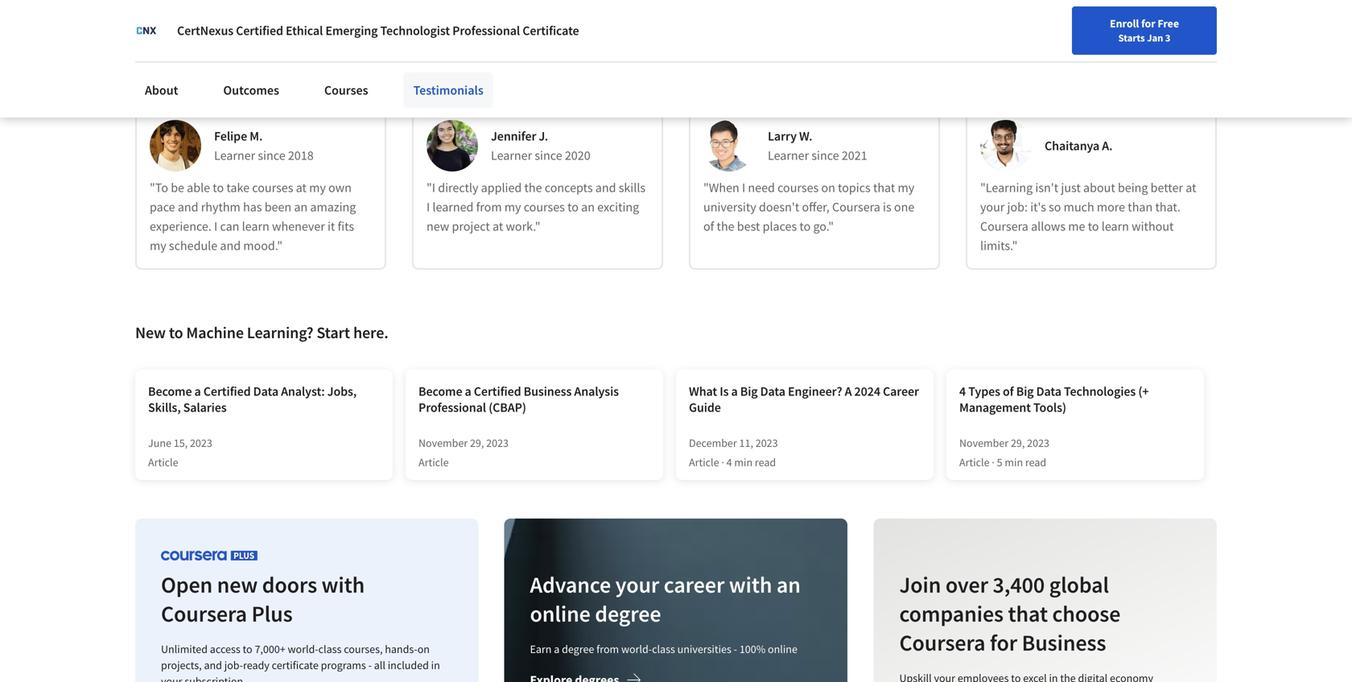 Task type: describe. For each thing, give the bounding box(es) containing it.
0 vertical spatial career
[[498, 51, 559, 79]]

courses
[[324, 82, 368, 98]]

min for of
[[1005, 455, 1024, 470]]

skills
[[619, 180, 646, 196]]

courses link
[[315, 72, 378, 108]]

chaitanya
[[1045, 138, 1100, 154]]

december
[[689, 436, 737, 450]]

your inside unlimited access to 7,000+ world-class courses, hands-on projects, and job-ready certificate programs - all included in your subscription
[[161, 674, 182, 682]]

types
[[969, 383, 1001, 400]]

at for better
[[1186, 180, 1197, 196]]

at for courses
[[296, 180, 307, 196]]

machine
[[186, 323, 244, 343]]

what is a big data engineer? a 2024 career guide
[[689, 383, 920, 416]]

big for of
[[1017, 383, 1034, 400]]

your inside "learning isn't just about being better at your job: it's so much more than that. coursera allows me to learn without limits."
[[981, 199, 1005, 215]]

need
[[748, 180, 775, 196]]

degree inside "advance your career with an online degree"
[[595, 600, 662, 628]]

salaries
[[183, 400, 227, 416]]

it
[[328, 218, 335, 235]]

learning?
[[247, 323, 314, 343]]

november for 4 types of big data technologies (+ management tools)
[[960, 436, 1009, 450]]

29, for of
[[1011, 436, 1025, 450]]

for inside join over 3,400 global companies that choose coursera for business
[[990, 629, 1018, 657]]

a inside what is a big data engineer? a 2024 career guide
[[732, 383, 738, 400]]

1 horizontal spatial from
[[597, 642, 619, 656]]

7,000+
[[255, 642, 286, 656]]

become a certified business analysis professional (cbap)
[[419, 383, 619, 416]]

technologies
[[1065, 383, 1136, 400]]

on inside '"when i need courses on topics that my university doesn't offer, coursera is one of the best places to go."'
[[822, 180, 836, 196]]

2018
[[288, 148, 314, 164]]

2023 for skills,
[[190, 436, 212, 450]]

data for 4
[[1037, 383, 1062, 400]]

i inside ""i directly applied the concepts and skills i learned from my courses to an exciting new project at work.""
[[427, 199, 430, 215]]

class for courses,
[[319, 642, 342, 656]]

guide
[[689, 400, 721, 416]]

technologist
[[380, 23, 450, 39]]

is
[[720, 383, 729, 400]]

· for 4 types of big data technologies (+ management tools)
[[992, 455, 995, 470]]

courses inside '"when i need courses on topics that my university doesn't offer, coursera is one of the best places to go."'
[[778, 180, 819, 196]]

courses,
[[344, 642, 383, 656]]

whenever
[[272, 218, 325, 235]]

without
[[1132, 218, 1174, 235]]

certificate
[[272, 658, 319, 673]]

global
[[1050, 571, 1110, 599]]

since for m.
[[258, 148, 286, 164]]

what
[[689, 383, 718, 400]]

been
[[265, 199, 292, 215]]

ready
[[243, 658, 270, 673]]

testimonials link
[[404, 72, 493, 108]]

access
[[210, 642, 241, 656]]

amazing
[[310, 199, 356, 215]]

coursera plus image
[[161, 551, 258, 561]]

enroll
[[1110, 16, 1140, 31]]

a
[[845, 383, 852, 400]]

become for become a certified data analyst: jobs, skills, salaries
[[148, 383, 192, 400]]

coursera up courses
[[325, 51, 411, 79]]

go."
[[814, 218, 834, 235]]

(+
[[1139, 383, 1150, 400]]

take
[[227, 180, 250, 196]]

rhythm
[[201, 199, 241, 215]]

article for become a certified data analyst: jobs, skills, salaries
[[148, 455, 178, 470]]

one
[[895, 199, 915, 215]]

more
[[1097, 199, 1126, 215]]

join
[[900, 571, 941, 599]]

coursera inside "learning isn't just about being better at your job: it's so much more than that. coursera allows me to learn without limits."
[[981, 218, 1029, 235]]

i inside "to be able to take courses at my own pace and rhythm has been an amazing experience. i can learn whenever it fits my schedule and mood."
[[214, 218, 218, 235]]

(cbap)
[[489, 400, 527, 416]]

allows
[[1032, 218, 1066, 235]]

start
[[317, 323, 350, 343]]

plus
[[252, 600, 293, 628]]

read for a
[[755, 455, 776, 470]]

certified left the ethical
[[236, 23, 283, 39]]

a for skills,
[[195, 383, 201, 400]]

to left machine
[[169, 323, 183, 343]]

november 29, 2023 article · 5 min read
[[960, 436, 1050, 470]]

3,400
[[993, 571, 1045, 599]]

fits
[[338, 218, 354, 235]]

earn
[[530, 642, 552, 656]]

data inside 'become a certified data analyst: jobs, skills, salaries'
[[253, 383, 279, 400]]

certified for professional
[[474, 383, 521, 400]]

courses inside ""i directly applied the concepts and skills i learned from my courses to an exciting new project at work.""
[[524, 199, 565, 215]]

pace
[[150, 199, 175, 215]]

programs
[[321, 658, 366, 673]]

an inside "to be able to take courses at my own pace and rhythm has been an amazing experience. i can learn whenever it fits my schedule and mood."
[[294, 199, 308, 215]]

engineer?
[[788, 383, 843, 400]]

so
[[1049, 199, 1062, 215]]

earn a degree from world-class universities - 100% online
[[530, 642, 798, 656]]

2023 for (+
[[1028, 436, 1050, 450]]

your inside "advance your career with an online degree"
[[616, 571, 660, 599]]

learn for has
[[242, 218, 270, 235]]

places
[[763, 218, 797, 235]]

world- for from
[[622, 642, 652, 656]]

about link
[[135, 72, 188, 108]]

certificate
[[523, 23, 579, 39]]

jobs,
[[327, 383, 357, 400]]

emerging
[[326, 23, 378, 39]]

world- for 7,000+
[[288, 642, 319, 656]]

0 vertical spatial -
[[734, 642, 738, 656]]

university
[[704, 199, 757, 215]]

analyst:
[[281, 383, 325, 400]]

join over 3,400 global companies that choose coursera for business
[[900, 571, 1121, 657]]

become for become a certified business analysis professional (cbap)
[[419, 383, 463, 400]]

me
[[1069, 218, 1086, 235]]

to inside "to be able to take courses at my own pace and rhythm has been an amazing experience. i can learn whenever it fits my schedule and mood."
[[213, 180, 224, 196]]

business inside join over 3,400 global companies that choose coursera for business
[[1022, 629, 1107, 657]]

learn for more
[[1102, 218, 1130, 235]]

class for universities
[[652, 642, 676, 656]]

at inside ""i directly applied the concepts and skills i learned from my courses to an exciting new project at work.""
[[493, 218, 504, 235]]

to inside '"when i need courses on topics that my university doesn't offer, coursera is one of the best places to go."'
[[800, 218, 811, 235]]

ethical
[[286, 23, 323, 39]]

0 horizontal spatial degree
[[562, 642, 595, 656]]

business inside become a certified business analysis professional (cbap)
[[524, 383, 572, 400]]

enroll for free starts jan 3
[[1110, 16, 1180, 44]]

2020
[[565, 148, 591, 164]]

all
[[374, 658, 386, 673]]

100%
[[740, 642, 766, 656]]

read for of
[[1026, 455, 1047, 470]]

the inside ""i directly applied the concepts and skills i learned from my courses to an exciting new project at work.""
[[525, 180, 542, 196]]

data for what
[[761, 383, 786, 400]]

december 11, 2023 article · 4 min read
[[689, 436, 778, 470]]

1 horizontal spatial new
[[1169, 19, 1190, 33]]

choose inside join over 3,400 global companies that choose coursera for business
[[1053, 600, 1121, 628]]

able
[[187, 180, 210, 196]]

experience.
[[150, 218, 212, 235]]

being
[[1118, 180, 1149, 196]]

doors
[[262, 571, 317, 599]]

professional for (cbap)
[[419, 400, 486, 416]]

find
[[1122, 19, 1143, 33]]

since for j.
[[535, 148, 563, 164]]

"to be able to take courses at my own pace and rhythm has been an amazing experience. i can learn whenever it fits my schedule and mood."
[[150, 180, 356, 254]]

new inside open new doors with coursera plus
[[217, 571, 258, 599]]



Task type: locate. For each thing, give the bounding box(es) containing it.
0 horizontal spatial for
[[415, 51, 443, 79]]

for inside enroll for free starts jan 3
[[1142, 16, 1156, 31]]

4 article from the left
[[960, 455, 990, 470]]

courses
[[252, 180, 293, 196], [778, 180, 819, 196], [524, 199, 565, 215]]

for down companies
[[990, 629, 1018, 657]]

read down what is a big data engineer? a 2024 career guide
[[755, 455, 776, 470]]

of inside '"when i need courses on topics that my university doesn't offer, coursera is one of the best places to go."'
[[704, 218, 715, 235]]

1 vertical spatial career
[[883, 383, 920, 400]]

0 horizontal spatial 4
[[727, 455, 732, 470]]

become up 'november 29, 2023 article'
[[419, 383, 463, 400]]

1 horizontal spatial ·
[[992, 455, 995, 470]]

29, down become a certified business analysis professional (cbap) at the bottom of page
[[470, 436, 484, 450]]

2023 right 11, at the right
[[756, 436, 778, 450]]

since inside felipe m. learner since 2018
[[258, 148, 286, 164]]

at right better
[[1186, 180, 1197, 196]]

2 2023 from the left
[[487, 436, 509, 450]]

data left engineer? at bottom right
[[761, 383, 786, 400]]

4 inside "december 11, 2023 article · 4 min read"
[[727, 455, 732, 470]]

degree up earn a degree from world-class universities - 100% online
[[595, 600, 662, 628]]

their
[[447, 51, 493, 79]]

1 with from the left
[[322, 571, 365, 599]]

certified down machine
[[204, 383, 251, 400]]

1 29, from the left
[[470, 436, 484, 450]]

0 vertical spatial new
[[1169, 19, 1190, 33]]

learn
[[242, 218, 270, 235], [1102, 218, 1130, 235]]

big right is
[[741, 383, 758, 400]]

2 horizontal spatial courses
[[778, 180, 819, 196]]

become up june
[[148, 383, 192, 400]]

learner down larry
[[768, 148, 809, 164]]

3 since from the left
[[812, 148, 840, 164]]

open new doors with coursera plus
[[161, 571, 365, 628]]

1 min from the left
[[735, 455, 753, 470]]

data
[[253, 383, 279, 400], [761, 383, 786, 400], [1037, 383, 1062, 400]]

professional inside become a certified business analysis professional (cbap)
[[419, 400, 486, 416]]

to left the go."
[[800, 218, 811, 235]]

big inside what is a big data engineer? a 2024 career guide
[[741, 383, 758, 400]]

a right is
[[732, 383, 738, 400]]

learner for larry
[[768, 148, 809, 164]]

0 horizontal spatial data
[[253, 383, 279, 400]]

courses up offer,
[[778, 180, 819, 196]]

new inside ""i directly applied the concepts and skills i learned from my courses to an exciting new project at work.""
[[427, 218, 450, 235]]

jennifer
[[491, 128, 537, 144]]

2023 right 15, on the bottom of the page
[[190, 436, 212, 450]]

2 become from the left
[[419, 383, 463, 400]]

1 horizontal spatial choose
[[1053, 600, 1121, 628]]

of inside 4 types of big data technologies (+ management tools)
[[1003, 383, 1014, 400]]

certified inside become a certified business analysis professional (cbap)
[[474, 383, 521, 400]]

2 horizontal spatial since
[[812, 148, 840, 164]]

at down 2018
[[296, 180, 307, 196]]

new
[[427, 218, 450, 235], [217, 571, 258, 599]]

find your new career link
[[1114, 16, 1231, 36]]

unlimited
[[161, 642, 208, 656]]

learner
[[214, 148, 255, 164], [491, 148, 532, 164], [768, 148, 809, 164]]

new down coursera plus image
[[217, 571, 258, 599]]

learn down 'more'
[[1102, 218, 1130, 235]]

2023 inside 'november 29, 2023 article'
[[487, 436, 509, 450]]

2 horizontal spatial i
[[742, 180, 746, 196]]

0 horizontal spatial of
[[704, 218, 715, 235]]

0 horizontal spatial november
[[419, 436, 468, 450]]

2 november from the left
[[960, 436, 1009, 450]]

1 horizontal spatial learn
[[1102, 218, 1130, 235]]

from inside ""i directly applied the concepts and skills i learned from my courses to an exciting new project at work.""
[[476, 199, 502, 215]]

0 horizontal spatial since
[[258, 148, 286, 164]]

professional for certificate
[[453, 23, 520, 39]]

my left own on the left top of the page
[[309, 180, 326, 196]]

1 horizontal spatial class
[[652, 642, 676, 656]]

professional
[[453, 23, 520, 39], [419, 400, 486, 416]]

a for (cbap)
[[465, 383, 472, 400]]

3
[[1166, 31, 1171, 44]]

world- up certificate
[[288, 642, 319, 656]]

career inside find your new career link
[[1192, 19, 1223, 33]]

2 with from the left
[[730, 571, 773, 599]]

0 vertical spatial 4
[[960, 383, 966, 400]]

0 horizontal spatial big
[[741, 383, 758, 400]]

w.
[[800, 128, 813, 144]]

1 data from the left
[[253, 383, 279, 400]]

and up exciting
[[596, 180, 616, 196]]

to inside ""i directly applied the concepts and skills i learned from my courses to an exciting new project at work.""
[[568, 199, 579, 215]]

world- down "advance your career with an online degree"
[[622, 642, 652, 656]]

article for 4 types of big data technologies (+ management tools)
[[960, 455, 990, 470]]

business left analysis
[[524, 383, 572, 400]]

the inside '"when i need courses on topics that my university doesn't offer, coursera is one of the best places to go."'
[[717, 218, 735, 235]]

is
[[883, 199, 892, 215]]

1 horizontal spatial courses
[[524, 199, 565, 215]]

j.
[[539, 128, 548, 144]]

1 horizontal spatial since
[[535, 148, 563, 164]]

0 horizontal spatial become
[[148, 383, 192, 400]]

2 learn from the left
[[1102, 218, 1130, 235]]

1 learn from the left
[[242, 218, 270, 235]]

article for what is a big data engineer? a 2024 career guide
[[689, 455, 720, 470]]

an inside ""i directly applied the concepts and skills i learned from my courses to an exciting new project at work.""
[[582, 199, 595, 215]]

with
[[322, 571, 365, 599], [730, 571, 773, 599]]

3 article from the left
[[689, 455, 720, 470]]

from down applied
[[476, 199, 502, 215]]

0 vertical spatial business
[[524, 383, 572, 400]]

to inside unlimited access to 7,000+ world-class courses, hands-on projects, and job-ready certificate programs - all included in your subscription
[[243, 642, 253, 656]]

career right free
[[1192, 19, 1223, 33]]

testimonials
[[414, 82, 484, 98]]

november inside 'november 29, 2023 article · 5 min read'
[[960, 436, 1009, 450]]

people
[[181, 51, 248, 79]]

0 horizontal spatial business
[[524, 383, 572, 400]]

1 horizontal spatial degree
[[595, 600, 662, 628]]

2 horizontal spatial data
[[1037, 383, 1062, 400]]

on up the included
[[418, 642, 430, 656]]

since down 'w.'
[[812, 148, 840, 164]]

1 horizontal spatial world-
[[622, 642, 652, 656]]

5
[[997, 455, 1003, 470]]

0 horizontal spatial courses
[[252, 180, 293, 196]]

my inside '"when i need courses on topics that my university doesn't offer, coursera is one of the best places to go."'
[[898, 180, 915, 196]]

1 become from the left
[[148, 383, 192, 400]]

courses inside "to be able to take courses at my own pace and rhythm has been an amazing experience. i can learn whenever it fits my schedule and mood."
[[252, 180, 293, 196]]

and inside unlimited access to 7,000+ world-class courses, hands-on projects, and job-ready certificate programs - all included in your subscription
[[204, 658, 222, 673]]

1 horizontal spatial become
[[419, 383, 463, 400]]

- inside unlimited access to 7,000+ world-class courses, hands-on projects, and job-ready certificate programs - all included in your subscription
[[368, 658, 372, 673]]

coursera down open
[[161, 600, 247, 628]]

data left analyst:
[[253, 383, 279, 400]]

learn inside "to be able to take courses at my own pace and rhythm has been an amazing experience. i can learn whenever it fits my schedule and mood."
[[242, 218, 270, 235]]

1 horizontal spatial at
[[493, 218, 504, 235]]

career right 2024 at the bottom right of the page
[[883, 383, 920, 400]]

in
[[431, 658, 440, 673]]

that
[[874, 180, 896, 196], [1008, 600, 1048, 628]]

class up programs
[[319, 642, 342, 656]]

hands-
[[385, 642, 418, 656]]

coursera up limits."
[[981, 218, 1029, 235]]

business
[[524, 383, 572, 400], [1022, 629, 1107, 657]]

learner inside felipe m. learner since 2018
[[214, 148, 255, 164]]

4 inside 4 types of big data technologies (+ management tools)
[[960, 383, 966, 400]]

2 read from the left
[[1026, 455, 1047, 470]]

min inside 'november 29, 2023 article · 5 min read'
[[1005, 455, 1024, 470]]

"i
[[427, 180, 436, 196]]

1 read from the left
[[755, 455, 776, 470]]

coursera down topics on the right of the page
[[833, 199, 881, 215]]

with right doors
[[322, 571, 365, 599]]

at inside "learning isn't just about being better at your job: it's so much more than that. coursera allows me to learn without limits."
[[1186, 180, 1197, 196]]

degree right the earn
[[562, 642, 595, 656]]

career inside what is a big data engineer? a 2024 career guide
[[883, 383, 920, 400]]

0 horizontal spatial the
[[525, 180, 542, 196]]

1 horizontal spatial read
[[1026, 455, 1047, 470]]

and up experience.
[[178, 199, 199, 215]]

topics
[[838, 180, 871, 196]]

2 29, from the left
[[1011, 436, 1025, 450]]

from right the earn
[[597, 642, 619, 656]]

become inside become a certified business analysis professional (cbap)
[[419, 383, 463, 400]]

an
[[294, 199, 308, 215], [582, 199, 595, 215], [777, 571, 801, 599]]

article inside "december 11, 2023 article · 4 min read"
[[689, 455, 720, 470]]

0 horizontal spatial new
[[217, 571, 258, 599]]

and up subscription
[[204, 658, 222, 673]]

1 article from the left
[[148, 455, 178, 470]]

about
[[1084, 180, 1116, 196]]

2 since from the left
[[535, 148, 563, 164]]

1 horizontal spatial that
[[1008, 600, 1048, 628]]

on up offer,
[[822, 180, 836, 196]]

doesn't
[[759, 199, 800, 215]]

1 vertical spatial of
[[1003, 383, 1014, 400]]

0 vertical spatial professional
[[453, 23, 520, 39]]

learn inside "learning isn't just about being better at your job: it's so much more than that. coursera allows me to learn without limits."
[[1102, 218, 1130, 235]]

· down december
[[722, 455, 725, 470]]

concepts
[[545, 180, 593, 196]]

to right me
[[1088, 218, 1100, 235]]

4 types of big data technologies (+ management tools)
[[960, 383, 1150, 416]]

and inside ""i directly applied the concepts and skills i learned from my courses to an exciting new project at work.""
[[596, 180, 616, 196]]

companies
[[900, 600, 1004, 628]]

1 learner from the left
[[214, 148, 255, 164]]

0 horizontal spatial that
[[874, 180, 896, 196]]

since inside jennifer j. learner since 2020
[[535, 148, 563, 164]]

1 horizontal spatial with
[[730, 571, 773, 599]]

0 vertical spatial degree
[[595, 600, 662, 628]]

2023 down tools)
[[1028, 436, 1050, 450]]

2 big from the left
[[1017, 383, 1034, 400]]

work."
[[506, 218, 541, 235]]

online inside "advance your career with an online degree"
[[530, 600, 591, 628]]

1 class from the left
[[319, 642, 342, 656]]

a.
[[1103, 138, 1113, 154]]

directly
[[438, 180, 479, 196]]

"learning isn't just about being better at your job: it's so much more than that. coursera allows me to learn without limits."
[[981, 180, 1197, 254]]

1 vertical spatial new
[[135, 323, 166, 343]]

that inside '"when i need courses on topics that my university doesn't offer, coursera is one of the best places to go."'
[[874, 180, 896, 196]]

included
[[388, 658, 429, 673]]

since down j.
[[535, 148, 563, 164]]

my inside ""i directly applied the concepts and skills i learned from my courses to an exciting new project at work.""
[[505, 199, 521, 215]]

read inside "december 11, 2023 article · 4 min read"
[[755, 455, 776, 470]]

2 article from the left
[[419, 455, 449, 470]]

business down global
[[1022, 629, 1107, 657]]

choose down global
[[1053, 600, 1121, 628]]

2023 for a
[[756, 436, 778, 450]]

1 big from the left
[[741, 383, 758, 400]]

schedule
[[169, 238, 218, 254]]

2023 inside 'november 29, 2023 article · 5 min read'
[[1028, 436, 1050, 450]]

learner down felipe
[[214, 148, 255, 164]]

2 data from the left
[[761, 383, 786, 400]]

article inside the june 15, 2023 article
[[148, 455, 178, 470]]

big for a
[[741, 383, 758, 400]]

class left universities
[[652, 642, 676, 656]]

since inside larry w. learner since 2021
[[812, 148, 840, 164]]

felipe m. learner since 2018
[[214, 128, 314, 164]]

coursera inside '"when i need courses on topics that my university doesn't offer, coursera is one of the best places to go."'
[[833, 199, 881, 215]]

data left technologies
[[1037, 383, 1062, 400]]

1 horizontal spatial online
[[768, 642, 798, 656]]

1 vertical spatial -
[[368, 658, 372, 673]]

1 vertical spatial i
[[427, 199, 430, 215]]

certnexus image
[[135, 19, 158, 42]]

with inside "advance your career with an online degree"
[[730, 571, 773, 599]]

universities
[[678, 642, 732, 656]]

certified for jobs,
[[204, 383, 251, 400]]

become
[[148, 383, 192, 400], [419, 383, 463, 400]]

1 horizontal spatial data
[[761, 383, 786, 400]]

0 horizontal spatial career
[[883, 383, 920, 400]]

0 horizontal spatial i
[[214, 218, 218, 235]]

2 vertical spatial i
[[214, 218, 218, 235]]

2 world- from the left
[[622, 642, 652, 656]]

-
[[734, 642, 738, 656], [368, 658, 372, 673]]

i left need
[[742, 180, 746, 196]]

1 vertical spatial for
[[415, 51, 443, 79]]

own
[[329, 180, 352, 196]]

29, for certified
[[470, 436, 484, 450]]

at left work."
[[493, 218, 504, 235]]

·
[[722, 455, 725, 470], [992, 455, 995, 470]]

for up testimonials on the left top of the page
[[415, 51, 443, 79]]

1 vertical spatial that
[[1008, 600, 1048, 628]]

data inside what is a big data engineer? a 2024 career guide
[[761, 383, 786, 400]]

mood."
[[243, 238, 283, 254]]

1 horizontal spatial business
[[1022, 629, 1107, 657]]

new down learned
[[427, 218, 450, 235]]

of right types
[[1003, 383, 1014, 400]]

1 horizontal spatial career
[[1192, 19, 1223, 33]]

1 vertical spatial business
[[1022, 629, 1107, 657]]

2 horizontal spatial at
[[1186, 180, 1197, 196]]

0 horizontal spatial -
[[368, 658, 372, 673]]

advance your career with an online degree
[[530, 571, 801, 628]]

felipe
[[214, 128, 247, 144]]

my up "one"
[[898, 180, 915, 196]]

much
[[1064, 199, 1095, 215]]

1 world- from the left
[[288, 642, 319, 656]]

read
[[755, 455, 776, 470], [1026, 455, 1047, 470]]

learner inside larry w. learner since 2021
[[768, 148, 809, 164]]

november for become a certified business analysis professional (cbap)
[[419, 436, 468, 450]]

0 horizontal spatial an
[[294, 199, 308, 215]]

a left (cbap)
[[465, 383, 472, 400]]

0 horizontal spatial new
[[135, 323, 166, 343]]

min down 11, at the right
[[735, 455, 753, 470]]

learner for felipe
[[214, 148, 255, 164]]

0 horizontal spatial with
[[322, 571, 365, 599]]

limits."
[[981, 238, 1018, 254]]

2 vertical spatial for
[[990, 629, 1018, 657]]

· inside "december 11, 2023 article · 4 min read"
[[722, 455, 725, 470]]

with for career
[[730, 571, 773, 599]]

1 since from the left
[[258, 148, 286, 164]]

november 29, 2023 article
[[419, 436, 509, 470]]

to up ready at bottom left
[[243, 642, 253, 656]]

None search field
[[230, 10, 616, 42]]

why people choose coursera for their career
[[135, 51, 559, 79]]

1 horizontal spatial -
[[734, 642, 738, 656]]

2023 inside the june 15, 2023 article
[[190, 436, 212, 450]]

1 vertical spatial the
[[717, 218, 735, 235]]

coursera inside open new doors with coursera plus
[[161, 600, 247, 628]]

1 horizontal spatial for
[[990, 629, 1018, 657]]

2 horizontal spatial an
[[777, 571, 801, 599]]

job:
[[1008, 199, 1028, 215]]

2 horizontal spatial for
[[1142, 16, 1156, 31]]

new to machine learning? start here.
[[135, 323, 389, 343]]

1 horizontal spatial i
[[427, 199, 430, 215]]

a inside 'become a certified data analyst: jobs, skills, salaries'
[[195, 383, 201, 400]]

a for universities
[[554, 642, 560, 656]]

professional up 'november 29, 2023 article'
[[419, 400, 486, 416]]

choose down the ethical
[[252, 51, 320, 79]]

0 vertical spatial online
[[530, 600, 591, 628]]

class
[[319, 642, 342, 656], [652, 642, 676, 656]]

at inside "to be able to take courses at my own pace and rhythm has been an amazing experience. i can learn whenever it fits my schedule and mood."
[[296, 180, 307, 196]]

1 vertical spatial career
[[664, 571, 725, 599]]

0 horizontal spatial read
[[755, 455, 776, 470]]

starts
[[1119, 31, 1146, 44]]

3 learner from the left
[[768, 148, 809, 164]]

an inside "advance your career with an online degree"
[[777, 571, 801, 599]]

min inside "december 11, 2023 article · 4 min read"
[[735, 455, 753, 470]]

become inside 'become a certified data analyst: jobs, skills, salaries'
[[148, 383, 192, 400]]

offer,
[[802, 199, 830, 215]]

0 horizontal spatial 29,
[[470, 436, 484, 450]]

3 data from the left
[[1037, 383, 1062, 400]]

coursera inside join over 3,400 global companies that choose coursera for business
[[900, 629, 986, 657]]

learner for jennifer
[[491, 148, 532, 164]]

"i directly applied the concepts and skills i learned from my courses to an exciting new project at work."
[[427, 180, 646, 235]]

1 vertical spatial choose
[[1053, 600, 1121, 628]]

unlimited access to 7,000+ world-class courses, hands-on projects, and job-ready certificate programs - all included in your subscription
[[161, 642, 440, 682]]

learn down has
[[242, 218, 270, 235]]

new left machine
[[135, 323, 166, 343]]

2024
[[855, 383, 881, 400]]

29, inside 'november 29, 2023 article · 5 min read'
[[1011, 436, 1025, 450]]

since
[[258, 148, 286, 164], [535, 148, 563, 164], [812, 148, 840, 164]]

2 class from the left
[[652, 642, 676, 656]]

best
[[737, 218, 760, 235]]

2 learner from the left
[[491, 148, 532, 164]]

june
[[148, 436, 171, 450]]

analysis
[[574, 383, 619, 400]]

0 horizontal spatial choose
[[252, 51, 320, 79]]

courses up work."
[[524, 199, 565, 215]]

online right 100%
[[768, 642, 798, 656]]

degree
[[595, 600, 662, 628], [562, 642, 595, 656]]

since for w.
[[812, 148, 840, 164]]

coursera down companies
[[900, 629, 986, 657]]

article inside 'november 29, 2023 article'
[[419, 455, 449, 470]]

article inside 'november 29, 2023 article · 5 min read'
[[960, 455, 990, 470]]

3 2023 from the left
[[756, 436, 778, 450]]

outcomes
[[223, 82, 279, 98]]

on inside unlimited access to 7,000+ world-class courses, hands-on projects, and job-ready certificate programs - all included in your subscription
[[418, 642, 430, 656]]

0 vertical spatial that
[[874, 180, 896, 196]]

to inside "learning isn't just about being better at your job: it's so much more than that. coursera allows me to learn without limits."
[[1088, 218, 1100, 235]]

and down can at the left of page
[[220, 238, 241, 254]]

4 2023 from the left
[[1028, 436, 1050, 450]]

0 horizontal spatial ·
[[722, 455, 725, 470]]

a right the earn
[[554, 642, 560, 656]]

1 vertical spatial new
[[217, 571, 258, 599]]

my up work."
[[505, 199, 521, 215]]

0 horizontal spatial world-
[[288, 642, 319, 656]]

career down certificate
[[498, 51, 559, 79]]

read inside 'november 29, 2023 article · 5 min read'
[[1026, 455, 1047, 470]]

29, down the management
[[1011, 436, 1025, 450]]

min right 5
[[1005, 455, 1024, 470]]

a right 'skills,'
[[195, 383, 201, 400]]

2 · from the left
[[992, 455, 995, 470]]

about
[[145, 82, 178, 98]]

29, inside 'november 29, 2023 article'
[[470, 436, 484, 450]]

for up jan at top
[[1142, 16, 1156, 31]]

1 horizontal spatial learner
[[491, 148, 532, 164]]

career inside "advance your career with an online degree"
[[664, 571, 725, 599]]

2023 inside "december 11, 2023 article · 4 min read"
[[756, 436, 778, 450]]

0 horizontal spatial at
[[296, 180, 307, 196]]

online
[[530, 600, 591, 628], [768, 642, 798, 656]]

0 vertical spatial choose
[[252, 51, 320, 79]]

data inside 4 types of big data technologies (+ management tools)
[[1037, 383, 1062, 400]]

article for become a certified business analysis professional (cbap)
[[419, 455, 449, 470]]

big inside 4 types of big data technologies (+ management tools)
[[1017, 383, 1034, 400]]

world- inside unlimited access to 7,000+ world-class courses, hands-on projects, and job-ready certificate programs - all included in your subscription
[[288, 642, 319, 656]]

1 november from the left
[[419, 436, 468, 450]]

larry w. learner since 2021
[[768, 128, 868, 164]]

with up 100%
[[730, 571, 773, 599]]

i inside '"when i need courses on topics that my university doesn't offer, coursera is one of the best places to go."'
[[742, 180, 746, 196]]

1 vertical spatial online
[[768, 642, 798, 656]]

1 horizontal spatial on
[[822, 180, 836, 196]]

4 left types
[[960, 383, 966, 400]]

with inside open new doors with coursera plus
[[322, 571, 365, 599]]

class inside unlimited access to 7,000+ world-class courses, hands-on projects, and job-ready certificate programs - all included in your subscription
[[319, 642, 342, 656]]

0 vertical spatial of
[[704, 218, 715, 235]]

0 horizontal spatial learn
[[242, 218, 270, 235]]

read right 5
[[1026, 455, 1047, 470]]

it's
[[1031, 199, 1047, 215]]

of down university
[[704, 218, 715, 235]]

learned
[[433, 199, 474, 215]]

1 horizontal spatial 4
[[960, 383, 966, 400]]

online down 'advance'
[[530, 600, 591, 628]]

1 horizontal spatial big
[[1017, 383, 1034, 400]]

1 horizontal spatial new
[[427, 218, 450, 235]]

that up is
[[874, 180, 896, 196]]

my down experience.
[[150, 238, 166, 254]]

1 horizontal spatial min
[[1005, 455, 1024, 470]]

0 vertical spatial for
[[1142, 16, 1156, 31]]

with for doors
[[322, 571, 365, 599]]

1 horizontal spatial 29,
[[1011, 436, 1025, 450]]

the down university
[[717, 218, 735, 235]]

jan
[[1148, 31, 1164, 44]]

new right jan at top
[[1169, 19, 1190, 33]]

jennifer j. learner since 2020
[[491, 128, 591, 164]]

2 horizontal spatial learner
[[768, 148, 809, 164]]

1 horizontal spatial november
[[960, 436, 1009, 450]]

· left 5
[[992, 455, 995, 470]]

certified inside 'become a certified data analyst: jobs, skills, salaries'
[[204, 383, 251, 400]]

free
[[1158, 16, 1180, 31]]

1 vertical spatial on
[[418, 642, 430, 656]]

- left all
[[368, 658, 372, 673]]

courses up been
[[252, 180, 293, 196]]

learner inside jennifer j. learner since 2020
[[491, 148, 532, 164]]

0 horizontal spatial career
[[498, 51, 559, 79]]

november inside 'november 29, 2023 article'
[[419, 436, 468, 450]]

i down the "i
[[427, 199, 430, 215]]

learner down jennifer
[[491, 148, 532, 164]]

2 min from the left
[[1005, 455, 1024, 470]]

since down "m."
[[258, 148, 286, 164]]

big
[[741, 383, 758, 400], [1017, 383, 1034, 400]]

- left 100%
[[734, 642, 738, 656]]

a inside become a certified business analysis professional (cbap)
[[465, 383, 472, 400]]

0 vertical spatial on
[[822, 180, 836, 196]]

1 · from the left
[[722, 455, 725, 470]]

project
[[452, 218, 490, 235]]

0 horizontal spatial class
[[319, 642, 342, 656]]

1 2023 from the left
[[190, 436, 212, 450]]

· for what is a big data engineer? a 2024 career guide
[[722, 455, 725, 470]]

professional up their
[[453, 23, 520, 39]]

to up rhythm
[[213, 180, 224, 196]]

i left can at the left of page
[[214, 218, 218, 235]]

2023 down (cbap)
[[487, 436, 509, 450]]

big right types
[[1017, 383, 1034, 400]]

0 vertical spatial career
[[1192, 19, 1223, 33]]

0 vertical spatial the
[[525, 180, 542, 196]]

tools)
[[1034, 400, 1067, 416]]

isn't
[[1036, 180, 1059, 196]]

min for a
[[735, 455, 753, 470]]

june 15, 2023 article
[[148, 436, 212, 470]]

· inside 'november 29, 2023 article · 5 min read'
[[992, 455, 995, 470]]

0 vertical spatial i
[[742, 180, 746, 196]]

chaitanya a.
[[1045, 138, 1113, 154]]

1 vertical spatial from
[[597, 642, 619, 656]]

2023 for (cbap)
[[487, 436, 509, 450]]

2021
[[842, 148, 868, 164]]

certified up 'november 29, 2023 article'
[[474, 383, 521, 400]]

1 horizontal spatial of
[[1003, 383, 1014, 400]]

min
[[735, 455, 753, 470], [1005, 455, 1024, 470]]

4 down december
[[727, 455, 732, 470]]

that down 3,400
[[1008, 600, 1048, 628]]

that inside join over 3,400 global companies that choose coursera for business
[[1008, 600, 1048, 628]]



Task type: vqa. For each thing, say whether or not it's contained in the screenshot.
'how' to the top
no



